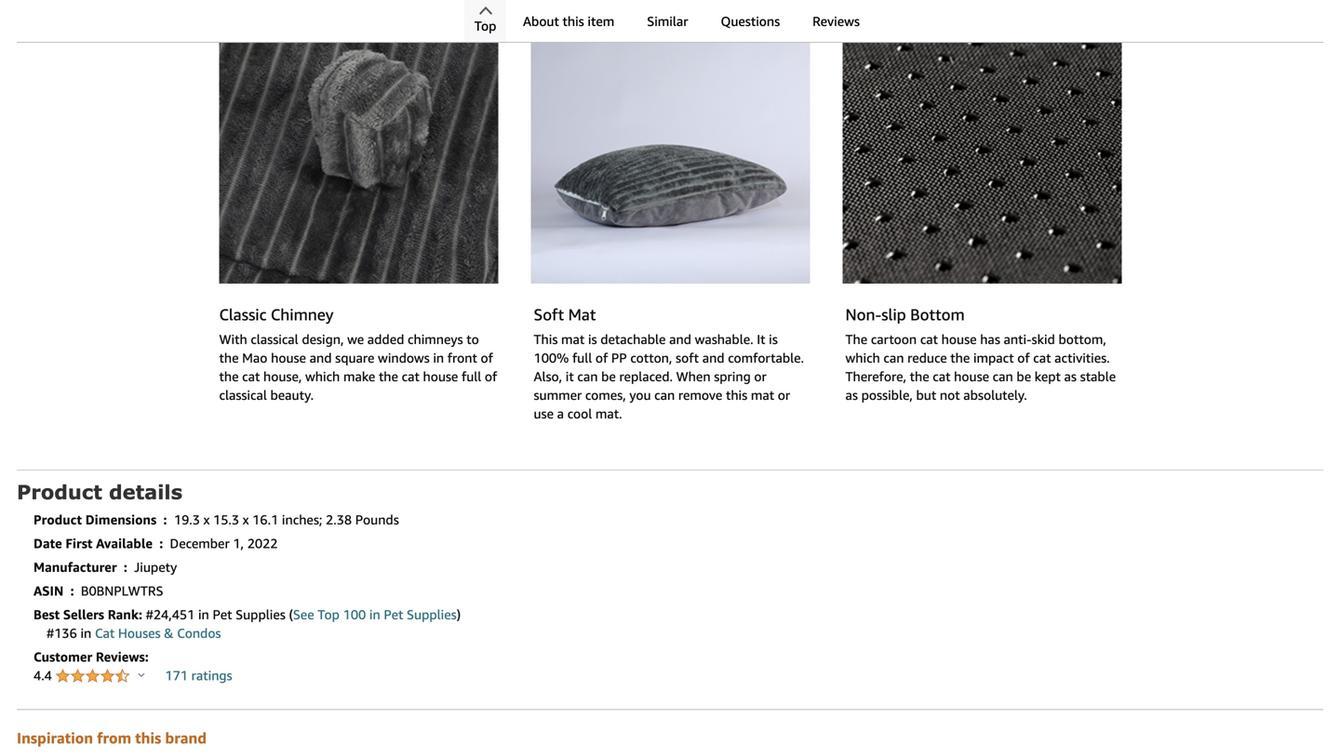 Task type: vqa. For each thing, say whether or not it's contained in the screenshot.
topmost this
yes



Task type: describe. For each thing, give the bounding box(es) containing it.
&
[[164, 626, 174, 642]]

171 ratings
[[165, 669, 232, 684]]

1 horizontal spatial this
[[563, 13, 584, 29]]

cat down "mao"
[[242, 369, 260, 385]]

2 x from the left
[[243, 513, 249, 528]]

16.1
[[252, 513, 279, 528]]

house left has
[[942, 332, 977, 347]]

100
[[343, 608, 366, 623]]

kept
[[1035, 369, 1061, 385]]

of inside non-slip bottom the cartoon cat house has anti-skid bottom, which can reduce the impact of cat activities. therefore, the cat house can be kept as stable as possible, but not absolutely.
[[1018, 351, 1030, 366]]

comfortable.
[[728, 351, 804, 366]]

inspiration from this brand
[[17, 730, 207, 748]]

possible,
[[862, 388, 913, 403]]

mao
[[242, 351, 268, 366]]

1 supplies from the left
[[236, 608, 286, 623]]

this inside soft mat this mat is  detachable and washable. it is 100% full of pp cotton, soft and comfortable. also, it can be replaced. when spring or summer comes, you can remove this mat or use a cool mat.
[[726, 388, 748, 403]]

pounds
[[355, 513, 399, 528]]

replaced.
[[620, 369, 673, 385]]

mat.
[[596, 406, 622, 422]]

summer
[[534, 388, 582, 403]]

anti-
[[1004, 332, 1032, 347]]

first
[[65, 536, 93, 552]]

1 horizontal spatial as
[[1065, 369, 1077, 385]]

of left also, on the left of the page
[[485, 369, 497, 385]]

0 horizontal spatial mat
[[561, 332, 585, 347]]

cartoon
[[871, 332, 917, 347]]

classic
[[219, 305, 267, 324]]

in up condos
[[198, 608, 209, 623]]

house up 'not'
[[954, 369, 990, 385]]

non-slip bottom the cartoon cat house has anti-skid bottom, which can reduce the impact of cat activities. therefore, the cat house can be kept as stable as possible, but not absolutely.
[[846, 305, 1116, 403]]

soft
[[676, 351, 699, 366]]

reduce
[[908, 351, 947, 366]]

0 vertical spatial classical
[[251, 332, 299, 347]]

similar
[[647, 13, 688, 29]]

you
[[630, 388, 651, 403]]

)
[[457, 608, 461, 623]]

soft mat image
[[531, 4, 810, 284]]

to
[[467, 332, 479, 347]]

b0bnplwtrs
[[81, 584, 163, 599]]

slip
[[882, 305, 907, 324]]

0 horizontal spatial or
[[754, 369, 767, 385]]

be inside non-slip bottom the cartoon cat house has anti-skid bottom, which can reduce the impact of cat activities. therefore, the cat house can be kept as stable as possible, but not absolutely.
[[1017, 369, 1032, 385]]

cat up 'not'
[[933, 369, 951, 385]]

0 horizontal spatial as
[[846, 388, 858, 403]]

activities.
[[1055, 351, 1110, 366]]

with
[[219, 332, 247, 347]]

15.3
[[213, 513, 239, 528]]

house down 'front'
[[423, 369, 458, 385]]

(
[[289, 608, 293, 623]]

1 x from the left
[[204, 513, 210, 528]]

non-
[[846, 305, 882, 324]]

washable.
[[695, 332, 754, 347]]

4.4 button
[[34, 669, 145, 686]]

soft mat this mat is  detachable and washable. it is 100% full of pp cotton, soft and comfortable. also, it can be replaced. when spring or summer comes, you can remove this mat or use a cool mat.
[[534, 305, 804, 422]]

product details product dimensions                                     ‏                                         :                                     ‎ 19.3 x 15.3 x 16.1 inches; 2.38 pounds date first available                                     ‏                                         :                                     ‎ december 1, 2022 manufacturer                                     ‏                                         :                                     ‎ jiupety asin                                     ‏                                         :                                     ‎ b0bnplwtrs best sellers rank: #24,451 in pet supplies ( see top 100 in pet supplies ) #136 in cat houses & condos
[[17, 480, 461, 642]]

when
[[677, 369, 711, 385]]

cat up reduce
[[921, 332, 938, 347]]

in down sellers
[[81, 626, 92, 642]]

bottom,
[[1059, 332, 1107, 347]]

popover image
[[138, 673, 145, 678]]

brand
[[165, 730, 207, 748]]

1,
[[233, 536, 244, 552]]

chimneys
[[408, 332, 463, 347]]

in right "100"
[[370, 608, 381, 623]]

manufacturer
[[34, 560, 117, 575]]

cotton,
[[631, 351, 673, 366]]

1 horizontal spatial or
[[778, 388, 791, 403]]

1 vertical spatial classical
[[219, 388, 267, 403]]

chimney image
[[219, 4, 499, 284]]

condos
[[177, 626, 221, 642]]

detachable
[[601, 332, 666, 347]]

best
[[34, 608, 60, 623]]

not
[[940, 388, 960, 403]]

stable
[[1081, 369, 1116, 385]]

it
[[757, 332, 766, 347]]

has
[[981, 332, 1001, 347]]

the
[[846, 332, 868, 347]]

customer
[[34, 650, 92, 665]]

houses
[[118, 626, 161, 642]]

in inside classic chimney with classical design, we added chimneys to the mao house and square windows in front of the cat house, which make the cat house full of classical beauty.
[[433, 351, 444, 366]]

this
[[534, 332, 558, 347]]

soft
[[534, 305, 564, 324]]

dimensions
[[85, 513, 157, 528]]

windows
[[378, 351, 430, 366]]

of inside soft mat this mat is  detachable and washable. it is 100% full of pp cotton, soft and comfortable. also, it can be replaced. when spring or summer comes, you can remove this mat or use a cool mat.
[[596, 351, 608, 366]]

rank:
[[108, 608, 142, 623]]

it
[[566, 369, 574, 385]]

1 vertical spatial product
[[34, 513, 82, 528]]

2 horizontal spatial and
[[703, 351, 725, 366]]

cat down skid
[[1034, 351, 1052, 366]]

square
[[335, 351, 375, 366]]

chimney
[[271, 305, 334, 324]]

‎ down manufacturer
[[77, 584, 77, 599]]

jiupety
[[134, 560, 177, 575]]



Task type: locate. For each thing, give the bounding box(es) containing it.
: right asin
[[70, 584, 74, 599]]

be inside soft mat this mat is  detachable and washable. it is 100% full of pp cotton, soft and comfortable. also, it can be replaced. when spring or summer comes, you can remove this mat or use a cool mat.
[[602, 369, 616, 385]]

reviews:
[[96, 650, 149, 665]]

see top 100 in pet supplies link
[[293, 608, 457, 623]]

can up absolutely.
[[993, 369, 1014, 385]]

house up house,
[[271, 351, 306, 366]]

but
[[917, 388, 937, 403]]

questions
[[721, 13, 780, 29]]

1 horizontal spatial mat
[[751, 388, 775, 403]]

2 pet from the left
[[384, 608, 404, 623]]

sellers
[[63, 608, 104, 623]]

full
[[573, 351, 592, 366], [462, 369, 482, 385]]

and down "washable."
[[703, 351, 725, 366]]

‏ left 19.3
[[160, 513, 160, 528]]

impact
[[974, 351, 1014, 366]]

design,
[[302, 332, 344, 347]]

added
[[368, 332, 404, 347]]

0 horizontal spatial supplies
[[236, 608, 286, 623]]

1 horizontal spatial supplies
[[407, 608, 457, 623]]

and up soft
[[669, 332, 692, 347]]

0 vertical spatial mat
[[561, 332, 585, 347]]

available
[[96, 536, 153, 552]]

1 horizontal spatial full
[[573, 351, 592, 366]]

date
[[34, 536, 62, 552]]

1 vertical spatial full
[[462, 369, 482, 385]]

this down spring
[[726, 388, 748, 403]]

0 vertical spatial top
[[475, 18, 497, 34]]

in down chimneys
[[433, 351, 444, 366]]

front
[[448, 351, 477, 366]]

remove
[[679, 388, 723, 403]]

2 vertical spatial this
[[135, 730, 161, 748]]

1 is from the left
[[588, 332, 597, 347]]

cat down windows
[[402, 369, 420, 385]]

19.3
[[174, 513, 200, 528]]

this
[[563, 13, 584, 29], [726, 388, 748, 403], [135, 730, 161, 748]]

non-slip bottom image
[[843, 4, 1122, 284]]

december
[[170, 536, 230, 552]]

100%
[[534, 351, 569, 366]]

: left 19.3
[[163, 513, 167, 528]]

1 horizontal spatial x
[[243, 513, 249, 528]]

top left about
[[475, 18, 497, 34]]

#24,451
[[146, 608, 195, 623]]

0 horizontal spatial which
[[305, 369, 340, 385]]

of left pp
[[596, 351, 608, 366]]

classical up "mao"
[[251, 332, 299, 347]]

1 pet from the left
[[213, 608, 232, 623]]

this right from
[[135, 730, 161, 748]]

1 horizontal spatial pet
[[384, 608, 404, 623]]

item
[[588, 13, 615, 29]]

is
[[588, 332, 597, 347], [769, 332, 778, 347]]

0 horizontal spatial x
[[204, 513, 210, 528]]

0 horizontal spatial pet
[[213, 608, 232, 623]]

mat down mat
[[561, 332, 585, 347]]

0 vertical spatial or
[[754, 369, 767, 385]]

which down the
[[846, 351, 881, 366]]

can down cartoon
[[884, 351, 904, 366]]

0 vertical spatial which
[[846, 351, 881, 366]]

: up jiupety
[[159, 536, 163, 552]]

‎ up jiupety
[[167, 536, 167, 552]]

full inside soft mat this mat is  detachable and washable. it is 100% full of pp cotton, soft and comfortable. also, it can be replaced. when spring or summer comes, you can remove this mat or use a cool mat.
[[573, 351, 592, 366]]

0 vertical spatial as
[[1065, 369, 1077, 385]]

about this item
[[523, 13, 615, 29]]

1 vertical spatial top
[[318, 608, 340, 623]]

0 horizontal spatial and
[[310, 351, 332, 366]]

classical down "mao"
[[219, 388, 267, 403]]

spring
[[714, 369, 751, 385]]

cat
[[95, 626, 115, 642]]

details
[[109, 480, 183, 504]]

as down "therefore,"
[[846, 388, 858, 403]]

asin
[[34, 584, 64, 599]]

0 horizontal spatial this
[[135, 730, 161, 748]]

2.38
[[326, 513, 352, 528]]

customer reviews:
[[34, 650, 149, 665]]

be
[[602, 369, 616, 385], [1017, 369, 1032, 385]]

of right 'front'
[[481, 351, 493, 366]]

1 vertical spatial as
[[846, 388, 858, 403]]

cool
[[568, 406, 592, 422]]

0 vertical spatial full
[[573, 351, 592, 366]]

‎ down the available
[[131, 560, 131, 575]]

1 vertical spatial which
[[305, 369, 340, 385]]

ratings
[[191, 669, 232, 684]]

2022
[[247, 536, 278, 552]]

pet
[[213, 608, 232, 623], [384, 608, 404, 623]]

mat down comfortable.
[[751, 388, 775, 403]]

supplies right "100"
[[407, 608, 457, 623]]

inspiration
[[17, 730, 93, 748]]

can right you
[[655, 388, 675, 403]]

1 horizontal spatial which
[[846, 351, 881, 366]]

which inside classic chimney with classical design, we added chimneys to the mao house and square windows in front of the cat house, which make the cat house full of classical beauty.
[[305, 369, 340, 385]]

make
[[343, 369, 375, 385]]

1 vertical spatial or
[[778, 388, 791, 403]]

x left 15.3
[[204, 513, 210, 528]]

be left kept
[[1017, 369, 1032, 385]]

1 vertical spatial mat
[[751, 388, 775, 403]]

be up comes,
[[602, 369, 616, 385]]

top
[[475, 18, 497, 34], [318, 608, 340, 623]]

171 ratings link
[[165, 669, 232, 684]]

supplies left (
[[236, 608, 286, 623]]

reviews
[[813, 13, 860, 29]]

therefore,
[[846, 369, 907, 385]]

1 horizontal spatial top
[[475, 18, 497, 34]]

pet right "100"
[[384, 608, 404, 623]]

and
[[669, 332, 692, 347], [310, 351, 332, 366], [703, 351, 725, 366]]

a
[[557, 406, 564, 422]]

:
[[163, 513, 167, 528], [159, 536, 163, 552], [124, 560, 127, 575], [70, 584, 74, 599]]

0 vertical spatial product
[[17, 480, 102, 504]]

2 be from the left
[[1017, 369, 1032, 385]]

: down the available
[[124, 560, 127, 575]]

cat
[[921, 332, 938, 347], [1034, 351, 1052, 366], [242, 369, 260, 385], [402, 369, 420, 385], [933, 369, 951, 385]]

0 horizontal spatial top
[[318, 608, 340, 623]]

2 supplies from the left
[[407, 608, 457, 623]]

or
[[754, 369, 767, 385], [778, 388, 791, 403]]

1 horizontal spatial is
[[769, 332, 778, 347]]

bottom
[[911, 305, 965, 324]]

is right it
[[769, 332, 778, 347]]

house
[[942, 332, 977, 347], [271, 351, 306, 366], [423, 369, 458, 385], [954, 369, 990, 385]]

#136
[[47, 626, 77, 642]]

as
[[1065, 369, 1077, 385], [846, 388, 858, 403]]

use
[[534, 406, 554, 422]]

from
[[97, 730, 131, 748]]

the
[[219, 351, 239, 366], [951, 351, 970, 366], [219, 369, 239, 385], [379, 369, 398, 385], [910, 369, 930, 385]]

1 horizontal spatial and
[[669, 332, 692, 347]]

full up it
[[573, 351, 592, 366]]

about
[[523, 13, 559, 29]]

see
[[293, 608, 314, 623]]

full down 'front'
[[462, 369, 482, 385]]

0 horizontal spatial full
[[462, 369, 482, 385]]

beauty.
[[270, 388, 314, 403]]

which inside non-slip bottom the cartoon cat house has anti-skid bottom, which can reduce the impact of cat activities. therefore, the cat house can be kept as stable as possible, but not absolutely.
[[846, 351, 881, 366]]

171
[[165, 669, 188, 684]]

is down mat
[[588, 332, 597, 347]]

1 horizontal spatial be
[[1017, 369, 1032, 385]]

absolutely.
[[964, 388, 1028, 403]]

cat houses & condos link
[[95, 626, 221, 642]]

‎ left 19.3
[[171, 513, 171, 528]]

in
[[433, 351, 444, 366], [198, 608, 209, 623], [370, 608, 381, 623], [81, 626, 92, 642]]

full inside classic chimney with classical design, we added chimneys to the mao house and square windows in front of the cat house, which make the cat house full of classical beauty.
[[462, 369, 482, 385]]

comes,
[[586, 388, 626, 403]]

x right 15.3
[[243, 513, 249, 528]]

0 vertical spatial this
[[563, 13, 584, 29]]

and inside classic chimney with classical design, we added chimneys to the mao house and square windows in front of the cat house, which make the cat house full of classical beauty.
[[310, 351, 332, 366]]

2 is from the left
[[769, 332, 778, 347]]

top right see
[[318, 608, 340, 623]]

pet up condos
[[213, 608, 232, 623]]

0 horizontal spatial be
[[602, 369, 616, 385]]

classical
[[251, 332, 299, 347], [219, 388, 267, 403]]

‏ right asin
[[67, 584, 67, 599]]

2 horizontal spatial this
[[726, 388, 748, 403]]

and down design,
[[310, 351, 332, 366]]

x
[[204, 513, 210, 528], [243, 513, 249, 528]]

‏
[[160, 513, 160, 528], [156, 536, 156, 552], [120, 560, 120, 575], [67, 584, 67, 599]]

‏ up the b0bnplwtrs
[[120, 560, 120, 575]]

of down anti-
[[1018, 351, 1030, 366]]

also,
[[534, 369, 562, 385]]

skid
[[1032, 332, 1056, 347]]

mat
[[568, 305, 596, 324]]

‎
[[171, 513, 171, 528], [167, 536, 167, 552], [131, 560, 131, 575], [77, 584, 77, 599]]

this left item at top
[[563, 13, 584, 29]]

house,
[[263, 369, 302, 385]]

1 vertical spatial this
[[726, 388, 748, 403]]

‏ up jiupety
[[156, 536, 156, 552]]

classic chimney with classical design, we added chimneys to the mao house and square windows in front of the cat house, which make the cat house full of classical beauty.
[[219, 305, 497, 403]]

1 be from the left
[[602, 369, 616, 385]]

top inside product details product dimensions                                     ‏                                         :                                     ‎ 19.3 x 15.3 x 16.1 inches; 2.38 pounds date first available                                     ‏                                         :                                     ‎ december 1, 2022 manufacturer                                     ‏                                         :                                     ‎ jiupety asin                                     ‏                                         :                                     ‎ b0bnplwtrs best sellers rank: #24,451 in pet supplies ( see top 100 in pet supplies ) #136 in cat houses & condos
[[318, 608, 340, 623]]

0 horizontal spatial is
[[588, 332, 597, 347]]

can right it
[[578, 369, 598, 385]]

supplies
[[236, 608, 286, 623], [407, 608, 457, 623]]

which up beauty.
[[305, 369, 340, 385]]

as down activities.
[[1065, 369, 1077, 385]]



